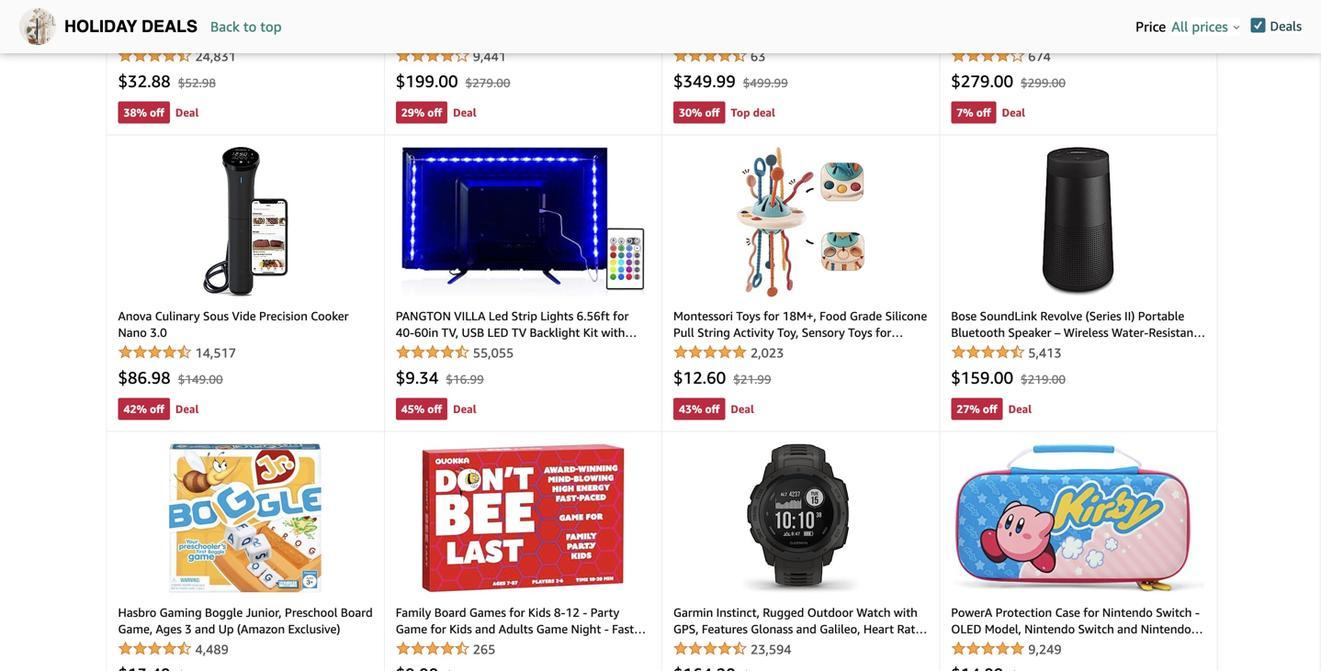 Task type: describe. For each thing, give the bounding box(es) containing it.
holiday deals
[[64, 17, 198, 36]]

$219.00
[[1021, 373, 1066, 387]]

45%
[[401, 403, 425, 416]]

anova culinary sous vide precision cooker nano 3.0
[[118, 309, 349, 340]]

top deal
[[731, 106, 775, 119]]

earbuds
[[1117, 29, 1161, 43]]

for up easy
[[430, 622, 446, 637]]

30%
[[679, 106, 702, 119]]

bias
[[559, 342, 580, 357]]

kit
[[583, 326, 598, 340]]

party
[[591, 606, 620, 620]]

montessori
[[673, 309, 733, 323]]

6
[[552, 656, 559, 670]]

iconic
[[815, 29, 847, 43]]

deal for $86.98
[[175, 403, 199, 416]]

– inside the lego harry potter hogwarts express – collectors' edition 76405, iconic replica model steam train from the films, collectible memorabilia set for adults
[[877, 12, 883, 27]]

$32.88
[[118, 71, 171, 91]]

for down "babies,"
[[818, 359, 833, 373]]

holiday deals image
[[19, 8, 56, 45]]

for up gift
[[789, 342, 805, 357]]

toys left gift
[[767, 359, 791, 373]]

montessori toys for 18m+, food grade silicone pull string activity toy, sensory toys for toddlers, travel toys for babies, baby toys fine motor skills toys gift for 18m+
[[673, 309, 927, 373]]

(amazon
[[237, 622, 285, 637]]

deal for $9.34
[[453, 403, 476, 416]]

deal for $32.88
[[175, 106, 199, 119]]

axis
[[772, 639, 793, 653]]

vide
[[232, 309, 256, 323]]

45% off
[[401, 403, 442, 416]]

model
[[892, 29, 925, 43]]

1 | from the left
[[431, 639, 434, 653]]

led
[[487, 326, 509, 340]]

water-
[[1112, 326, 1149, 340]]

wireless inside the bose soundlink revolve (series ii) portable bluetooth speaker – wireless water-resistant speaker with 360° sound, black
[[1064, 326, 1109, 340]]

deal for $199.00
[[453, 106, 476, 119]]

$159.00
[[951, 368, 1013, 388]]

sound,
[[1053, 342, 1091, 357]]

$159.00 $219.00
[[951, 368, 1066, 388]]

bose inside the bose soundlink revolve (series ii) portable bluetooth speaker – wireless water-resistant speaker with 360° sound, black
[[951, 309, 977, 323]]

$299.00
[[1021, 76, 1066, 90]]

0 horizontal spatial game
[[396, 622, 427, 637]]

for right lighting
[[631, 342, 647, 357]]

off for $12.60
[[705, 403, 720, 416]]

0 horizontal spatial deals
[[142, 17, 198, 36]]

0 horizontal spatial 7
[[531, 639, 538, 653]]

24,831
[[195, 49, 236, 64]]

holiday
[[64, 17, 137, 36]]

galileo,
[[820, 622, 860, 637]]

for right 6.56ft
[[613, 309, 629, 323]]

gift
[[794, 359, 814, 373]]

$32.88 $52.98
[[118, 71, 216, 91]]

set
[[744, 62, 762, 76]]

off for $9.34
[[427, 403, 442, 416]]

baby
[[849, 342, 876, 357]]

harry
[[707, 12, 737, 27]]

bluetooth inside new bose quietcomfort ultra wireless noise cancelling earbuds, bluetooth earbuds with spatial audio and world-class noise cancellation, black
[[1060, 29, 1114, 43]]

toy,
[[777, 326, 799, 340]]

black inside the bose soundlink revolve (series ii) portable bluetooth speaker – wireless water-resistant speaker with 360° sound, black
[[1094, 342, 1123, 357]]

and down 'learn' on the bottom of page
[[472, 656, 493, 670]]

0 vertical spatial kids
[[528, 606, 551, 620]]

hasbro
[[118, 606, 156, 620]]

train
[[711, 46, 738, 60]]

activity
[[733, 326, 774, 340]]

$12.60
[[673, 368, 726, 388]]

for down grade
[[876, 326, 891, 340]]

$149.00
[[178, 373, 223, 387]]

3
[[185, 622, 192, 637]]

42%
[[124, 403, 147, 416]]

learn
[[479, 639, 510, 653]]

- left fast
[[604, 622, 609, 637]]

garmin instinct, rugged outdoor watch with gps, features glonass and galileo, heart rate monitoring and 3-axis compass, graphite
[[673, 606, 922, 653]]

16
[[449, 342, 463, 357]]

lights
[[541, 309, 574, 323]]

off for $159.00
[[983, 403, 997, 416]]

- down night
[[583, 639, 588, 653]]

from
[[741, 46, 768, 60]]

adults inside family board games for kids 8-12 - party game for kids and adults game night - fast paced | easy to learn | 2-7 players - card game for teen boys and girls ages 6 7 10 year olds
[[499, 622, 533, 637]]

gps,
[[673, 622, 699, 637]]

2-
[[519, 639, 531, 653]]

360°
[[1025, 342, 1050, 357]]

ages inside family board games for kids 8-12 - party game for kids and adults game night - fast paced | easy to learn | 2-7 players - card game for teen boys and girls ages 6 7 10 year olds
[[523, 656, 549, 670]]

toys up activity
[[736, 309, 760, 323]]

new bose quietcomfort ultra wireless noise cancelling earbuds, bluetooth earbuds with spatial audio and world-class noise cancellation, black
[[951, 12, 1197, 76]]

off for $279.00
[[976, 106, 991, 119]]

43%
[[679, 403, 702, 416]]

and inside hasbro gaming boggle junior, preschool board game, ages 3 and up (amazon exclusive)
[[195, 622, 215, 637]]

27% off
[[957, 403, 997, 416]]

38% off
[[124, 106, 164, 119]]

tv,
[[442, 326, 459, 340]]

off for $349.99
[[705, 106, 720, 119]]

deal for $279.00
[[1002, 106, 1025, 119]]

with inside new bose quietcomfort ultra wireless noise cancelling earbuds, bluetooth earbuds with spatial audio and world-class noise cancellation, black
[[1164, 29, 1188, 43]]

42% off
[[124, 403, 164, 416]]

1 vertical spatial noise
[[1118, 46, 1148, 60]]

earbuds,
[[1010, 29, 1057, 43]]

soundlink
[[980, 309, 1037, 323]]

heart
[[863, 622, 894, 637]]

back
[[210, 18, 240, 35]]

$349.99
[[673, 71, 736, 91]]

villa
[[454, 309, 486, 323]]

night
[[571, 622, 601, 637]]

bluetooth inside the bose soundlink revolve (series ii) portable bluetooth speaker – wireless water-resistant speaker with 360° sound, black
[[951, 326, 1005, 340]]

1 horizontal spatial noise
[[1167, 12, 1197, 27]]

55,055
[[473, 345, 514, 361]]

paced
[[396, 639, 428, 653]]

adults inside the lego harry potter hogwarts express – collectors' edition 76405, iconic replica model steam train from the films, collectible memorabilia set for adults
[[784, 62, 819, 76]]

world-
[[1050, 46, 1087, 60]]

$86.98 $149.00
[[118, 368, 223, 388]]

price
[[1136, 18, 1166, 35]]

top
[[731, 106, 750, 119]]

silicone
[[885, 309, 927, 323]]

4,489
[[195, 642, 229, 657]]

bose soundlink revolve (series ii) portable bluetooth speaker – wireless water-resistant speaker with 360° sound, black
[[951, 309, 1198, 357]]

wireless inside new bose quietcomfort ultra wireless noise cancelling earbuds, bluetooth earbuds with spatial audio and world-class noise cancellation, black
[[1119, 12, 1163, 27]]

1 vertical spatial 7
[[562, 656, 569, 670]]

toys up baby at the right bottom of the page
[[848, 326, 872, 340]]

compass,
[[797, 639, 848, 653]]

off for $199.00
[[427, 106, 442, 119]]

games
[[469, 606, 506, 620]]



Task type: locate. For each thing, give the bounding box(es) containing it.
family
[[396, 606, 431, 620]]

spatial
[[951, 46, 989, 60]]

adults down films,
[[784, 62, 819, 76]]

1 horizontal spatial board
[[434, 606, 466, 620]]

- right 12
[[583, 606, 587, 620]]

for down paced
[[396, 656, 412, 670]]

1 horizontal spatial bluetooth
[[1060, 29, 1114, 43]]

0 vertical spatial bluetooth
[[1060, 29, 1114, 43]]

0 horizontal spatial speaker
[[951, 342, 994, 357]]

deal for $159.00
[[1008, 403, 1032, 416]]

off right 42% at the left bottom
[[150, 403, 164, 416]]

– inside the bose soundlink revolve (series ii) portable bluetooth speaker – wireless water-resistant speaker with 360° sound, black
[[1055, 326, 1061, 340]]

checkbox image
[[1251, 18, 1266, 33]]

1 board from the left
[[341, 606, 373, 620]]

instinct,
[[716, 606, 760, 620]]

with left prices
[[1164, 29, 1188, 43]]

and left "3-"
[[737, 639, 757, 653]]

bose up cancelling
[[981, 12, 1006, 27]]

motor
[[699, 359, 732, 373]]

off right 38%
[[150, 106, 164, 119]]

| left 2-
[[513, 639, 516, 653]]

- left 16 at the bottom of the page
[[441, 342, 446, 357]]

board inside family board games for kids 8-12 - party game for kids and adults game night - fast paced | easy to learn | 2-7 players - card game for teen boys and girls ages 6 7 10 year olds
[[434, 606, 466, 620]]

toys right baby at the right bottom of the page
[[879, 342, 903, 357]]

with inside pangton villa led strip lights 6.56ft for 40-60in tv, usb led tv backlight kit with remote - 16 color 5050 leds bias lighting for hdtv
[[601, 326, 625, 340]]

teen
[[415, 656, 441, 670]]

players
[[541, 639, 580, 653]]

strip
[[511, 309, 537, 323]]

0 horizontal spatial –
[[877, 12, 883, 27]]

and inside new bose quietcomfort ultra wireless noise cancelling earbuds, bluetooth earbuds with spatial audio and world-class noise cancellation, black
[[1026, 46, 1047, 60]]

adults up 2-
[[499, 622, 533, 637]]

hogwarts
[[777, 12, 830, 27]]

off for $32.88
[[150, 106, 164, 119]]

deal down $21.99
[[731, 403, 754, 416]]

1 horizontal spatial wireless
[[1119, 12, 1163, 27]]

and down games
[[475, 622, 496, 637]]

0 horizontal spatial |
[[431, 639, 434, 653]]

2 board from the left
[[434, 606, 466, 620]]

off right 27%
[[983, 403, 997, 416]]

1 horizontal spatial $279.00
[[951, 71, 1013, 91]]

| left easy
[[431, 639, 434, 653]]

pull
[[673, 326, 694, 340]]

with inside garmin instinct, rugged outdoor watch with gps, features glonass and galileo, heart rate monitoring and 3-axis compass, graphite
[[894, 606, 918, 620]]

fine
[[673, 359, 696, 373]]

culinary
[[155, 309, 200, 323]]

back to top
[[210, 18, 282, 35]]

1 horizontal spatial ages
[[523, 656, 549, 670]]

with up rate
[[894, 606, 918, 620]]

265
[[473, 642, 496, 657]]

2 | from the left
[[513, 639, 516, 653]]

7% off
[[957, 106, 991, 119]]

kids left the '8-'
[[528, 606, 551, 620]]

to left top
[[243, 18, 257, 35]]

memorabilia
[[673, 62, 741, 76]]

7%
[[957, 106, 973, 119]]

$279.00 down spatial
[[951, 71, 1013, 91]]

deal down $159.00 $219.00
[[1008, 403, 1032, 416]]

- inside pangton villa led strip lights 6.56ft for 40-60in tv, usb led tv backlight kit with remote - 16 color 5050 leds bias lighting for hdtv
[[441, 342, 446, 357]]

gaming
[[160, 606, 202, 620]]

outdoor
[[807, 606, 853, 620]]

speaker
[[1008, 326, 1052, 340], [951, 342, 994, 357]]

$279.00 down 9,441
[[465, 76, 510, 90]]

audio
[[992, 46, 1023, 60]]

6.56ft
[[577, 309, 610, 323]]

replica
[[850, 29, 889, 43]]

precision
[[259, 309, 308, 323]]

ultra
[[1088, 12, 1115, 27]]

1 vertical spatial kids
[[449, 622, 472, 637]]

rugged
[[763, 606, 804, 620]]

8-
[[554, 606, 566, 620]]

1 vertical spatial wireless
[[1064, 326, 1109, 340]]

board up easy
[[434, 606, 466, 620]]

7 left players
[[531, 639, 538, 653]]

anova
[[118, 309, 152, 323]]

0 horizontal spatial bluetooth
[[951, 326, 1005, 340]]

1 vertical spatial ages
[[523, 656, 549, 670]]

hasbro gaming boggle junior, preschool board game, ages 3 and up (amazon exclusive)
[[118, 606, 373, 637]]

$279.00 inside $199.00 $279.00
[[465, 76, 510, 90]]

for up the toy,
[[764, 309, 779, 323]]

bose
[[981, 12, 1006, 27], [951, 309, 977, 323]]

2 horizontal spatial game
[[619, 639, 650, 653]]

for inside the lego harry potter hogwarts express – collectors' edition 76405, iconic replica model steam train from the films, collectible memorabilia set for adults
[[765, 62, 781, 76]]

ages left 3
[[156, 622, 182, 637]]

off right 43%
[[705, 403, 720, 416]]

5,413
[[1028, 345, 1062, 361]]

popover image
[[1233, 25, 1240, 29]]

deal down $199.00 $279.00
[[453, 106, 476, 119]]

63
[[751, 49, 766, 64]]

with up lighting
[[601, 326, 625, 340]]

0 vertical spatial to
[[243, 18, 257, 35]]

for right games
[[509, 606, 525, 620]]

deal for $12.60
[[731, 403, 754, 416]]

1 vertical spatial bose
[[951, 309, 977, 323]]

0 vertical spatial noise
[[1167, 12, 1197, 27]]

all
[[1172, 18, 1188, 35]]

deal down $16.99 at left
[[453, 403, 476, 416]]

0 horizontal spatial noise
[[1118, 46, 1148, 60]]

toddlers,
[[673, 342, 723, 357]]

18m+,
[[783, 309, 817, 323]]

game up paced
[[396, 622, 427, 637]]

0 vertical spatial bose
[[981, 12, 1006, 27]]

class
[[1087, 46, 1114, 60]]

5050
[[498, 342, 526, 357]]

1 vertical spatial to
[[465, 639, 476, 653]]

edition
[[733, 29, 771, 43]]

1 horizontal spatial black
[[1094, 342, 1123, 357]]

1 horizontal spatial game
[[536, 622, 568, 637]]

0 horizontal spatial to
[[243, 18, 257, 35]]

1 horizontal spatial speaker
[[1008, 326, 1052, 340]]

bose left soundlink
[[951, 309, 977, 323]]

noise right price
[[1167, 12, 1197, 27]]

black down water-
[[1094, 342, 1123, 357]]

0 horizontal spatial $279.00
[[465, 76, 510, 90]]

pangton
[[396, 309, 451, 323]]

0 vertical spatial speaker
[[1008, 326, 1052, 340]]

1 horizontal spatial deals
[[1270, 19, 1302, 34]]

grade
[[850, 309, 882, 323]]

tv
[[512, 326, 527, 340]]

monitoring
[[673, 639, 733, 653]]

29%
[[401, 106, 425, 119]]

board right preschool
[[341, 606, 373, 620]]

bluetooth down soundlink
[[951, 326, 1005, 340]]

lego
[[673, 12, 704, 27]]

bluetooth up class
[[1060, 29, 1114, 43]]

to right easy
[[465, 639, 476, 653]]

board inside hasbro gaming boggle junior, preschool board game, ages 3 and up (amazon exclusive)
[[341, 606, 373, 620]]

deal down $52.98
[[175, 106, 199, 119]]

black down earbuds,
[[1024, 62, 1053, 76]]

0 vertical spatial wireless
[[1119, 12, 1163, 27]]

pangton villa led strip lights 6.56ft for 40-60in tv, usb led tv backlight kit with remote - 16 color 5050 leds bias lighting for hdtv
[[396, 309, 647, 373]]

easy
[[437, 639, 462, 653]]

$279.00
[[951, 71, 1013, 91], [465, 76, 510, 90]]

noise down earbuds
[[1118, 46, 1148, 60]]

collectors'
[[673, 29, 730, 43]]

deal down $279.00 $299.00
[[1002, 106, 1025, 119]]

3-
[[760, 639, 772, 653]]

black inside new bose quietcomfort ultra wireless noise cancelling earbuds, bluetooth earbuds with spatial audio and world-class noise cancellation, black
[[1024, 62, 1053, 76]]

off right 30%
[[705, 106, 720, 119]]

ages inside hasbro gaming boggle junior, preschool board game, ages 3 and up (amazon exclusive)
[[156, 622, 182, 637]]

to inside family board games for kids 8-12 - party game for kids and adults game night - fast paced | easy to learn | 2-7 players - card game for teen boys and girls ages 6 7 10 year olds
[[465, 639, 476, 653]]

1 horizontal spatial kids
[[528, 606, 551, 620]]

and down earbuds,
[[1026, 46, 1047, 60]]

$199.00
[[396, 71, 458, 91]]

1 vertical spatial black
[[1094, 342, 1123, 357]]

speaker up 360° on the bottom of the page
[[1008, 326, 1052, 340]]

with left 360° on the bottom of the page
[[998, 342, 1021, 357]]

1 horizontal spatial 7
[[562, 656, 569, 670]]

1 horizontal spatial bose
[[981, 12, 1006, 27]]

1 horizontal spatial adults
[[784, 62, 819, 76]]

ages left '6'
[[523, 656, 549, 670]]

1 horizontal spatial to
[[465, 639, 476, 653]]

lighting
[[583, 342, 628, 357]]

boggle
[[205, 606, 243, 620]]

toys down the toy,
[[762, 342, 786, 357]]

1 horizontal spatial –
[[1055, 326, 1061, 340]]

sensory
[[802, 326, 845, 340]]

and
[[1026, 46, 1047, 60], [195, 622, 215, 637], [475, 622, 496, 637], [796, 622, 817, 637], [737, 639, 757, 653], [472, 656, 493, 670]]

potter
[[740, 12, 774, 27]]

watch
[[857, 606, 891, 620]]

23,594
[[751, 642, 792, 657]]

deals right checkbox icon
[[1270, 19, 1302, 34]]

0 vertical spatial black
[[1024, 62, 1053, 76]]

43% off
[[679, 403, 720, 416]]

board
[[341, 606, 373, 620], [434, 606, 466, 620]]

0 vertical spatial adults
[[784, 62, 819, 76]]

cancellation,
[[951, 62, 1021, 76]]

deals up $32.88 $52.98 on the top left of page
[[142, 17, 198, 36]]

1 horizontal spatial |
[[513, 639, 516, 653]]

off right 29%
[[427, 106, 442, 119]]

1 vertical spatial speaker
[[951, 342, 994, 357]]

$21.99
[[733, 373, 771, 387]]

speaker up $159.00
[[951, 342, 994, 357]]

0 vertical spatial –
[[877, 12, 883, 27]]

0 vertical spatial 7
[[531, 639, 538, 653]]

0 horizontal spatial bose
[[951, 309, 977, 323]]

1 vertical spatial adults
[[499, 622, 533, 637]]

0 horizontal spatial kids
[[449, 622, 472, 637]]

– up the replica
[[877, 12, 883, 27]]

off right 7%
[[976, 106, 991, 119]]

7 right '6'
[[562, 656, 569, 670]]

for down the on the top of the page
[[765, 62, 781, 76]]

674
[[1028, 49, 1051, 64]]

and right 3
[[195, 622, 215, 637]]

10
[[573, 656, 587, 670]]

wireless
[[1119, 12, 1163, 27], [1064, 326, 1109, 340]]

revolve
[[1040, 309, 1083, 323]]

0 horizontal spatial board
[[341, 606, 373, 620]]

$499.99
[[743, 76, 788, 90]]

black
[[1024, 62, 1053, 76], [1094, 342, 1123, 357]]

0 horizontal spatial wireless
[[1064, 326, 1109, 340]]

0 vertical spatial ages
[[156, 622, 182, 637]]

led
[[489, 309, 508, 323]]

0 horizontal spatial ages
[[156, 622, 182, 637]]

off for $86.98
[[150, 403, 164, 416]]

films,
[[794, 46, 826, 60]]

$279.00 $299.00
[[951, 71, 1066, 91]]

$12.60 $21.99
[[673, 368, 771, 388]]

0 horizontal spatial black
[[1024, 62, 1053, 76]]

1 vertical spatial bluetooth
[[951, 326, 1005, 340]]

wireless up sound,
[[1064, 326, 1109, 340]]

– down the revolve
[[1055, 326, 1061, 340]]

ii)
[[1125, 309, 1135, 323]]

7
[[531, 639, 538, 653], [562, 656, 569, 670]]

18m+
[[837, 359, 868, 373]]

bose inside new bose quietcomfort ultra wireless noise cancelling earbuds, bluetooth earbuds with spatial audio and world-class noise cancellation, black
[[981, 12, 1006, 27]]

76405,
[[774, 29, 812, 43]]

and up compass,
[[796, 622, 817, 637]]

cooker
[[311, 309, 349, 323]]

$9.34
[[396, 368, 439, 388]]

off right 45% on the bottom left
[[427, 403, 442, 416]]

1 vertical spatial –
[[1055, 326, 1061, 340]]

game up the olds
[[619, 639, 650, 653]]

deal down "$149.00"
[[175, 403, 199, 416]]

game down the '8-'
[[536, 622, 568, 637]]

kids up easy
[[449, 622, 472, 637]]

9,441
[[473, 49, 506, 64]]

with inside the bose soundlink revolve (series ii) portable bluetooth speaker – wireless water-resistant speaker with 360° sound, black
[[998, 342, 1021, 357]]

wireless up earbuds
[[1119, 12, 1163, 27]]

0 horizontal spatial adults
[[499, 622, 533, 637]]

food
[[820, 309, 847, 323]]



Task type: vqa. For each thing, say whether or not it's contained in the screenshot.


